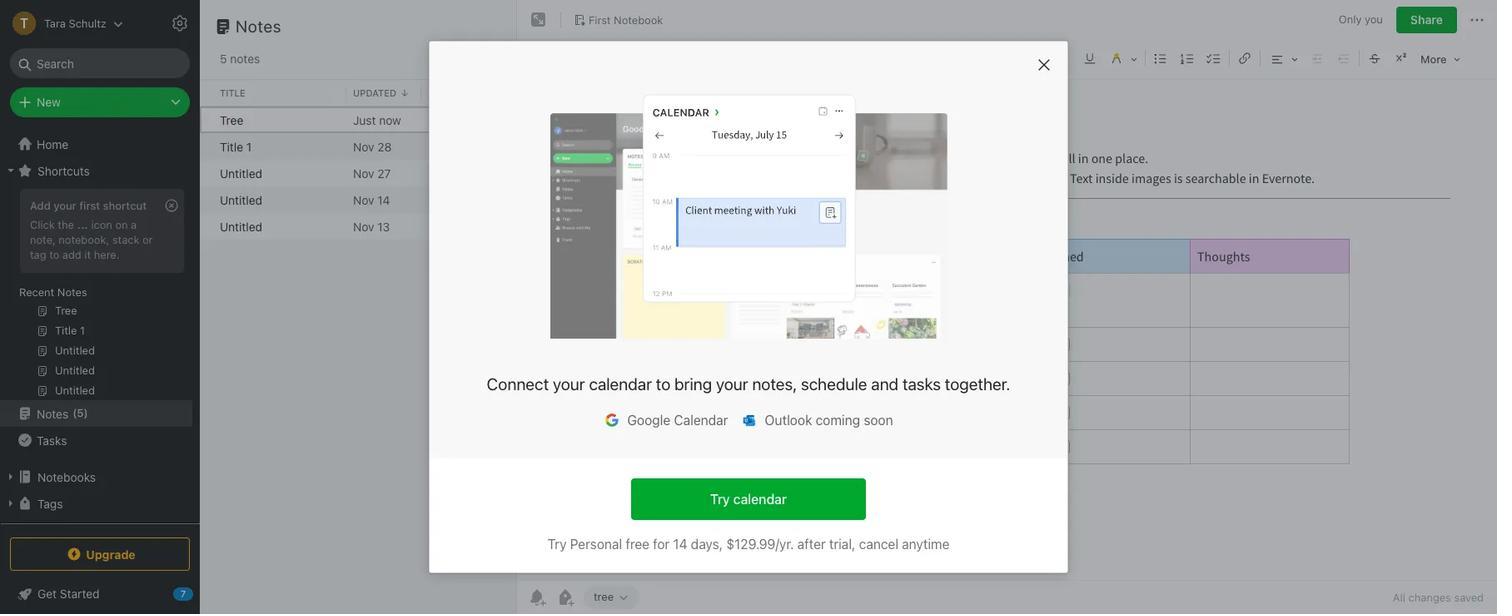 Task type: vqa. For each thing, say whether or not it's contained in the screenshot.
Last
no



Task type: locate. For each thing, give the bounding box(es) containing it.
1 horizontal spatial to
[[656, 375, 671, 394]]

calendar inside tab panel
[[589, 375, 652, 394]]

calendar inside button
[[733, 492, 787, 507]]

2 title from the top
[[220, 139, 243, 154]]

first notebook
[[589, 13, 663, 26], [503, 113, 582, 127], [503, 139, 582, 154], [503, 166, 582, 180], [503, 193, 582, 207], [503, 219, 582, 234]]

recent notes
[[19, 286, 87, 299]]

notes
[[236, 17, 282, 36], [57, 286, 87, 299], [37, 407, 68, 421]]

row group containing title
[[200, 80, 879, 107]]

upgrade
[[86, 548, 136, 562]]

1 title from the top
[[220, 87, 245, 98]]

your for calendar
[[553, 375, 585, 394]]

2 row group from the top
[[200, 107, 796, 240]]

2 min ago
[[428, 113, 481, 127]]

try up days,
[[710, 492, 730, 507]]

5 left notes
[[220, 52, 227, 66]]

nov 14 down nov 28 on the left of the page
[[353, 193, 390, 207]]

...
[[77, 218, 88, 231]]

to inside "icon on a note, notebook, stack or tag to add it here."
[[49, 248, 59, 261]]

calendar up google
[[589, 375, 652, 394]]

)
[[84, 407, 88, 420]]

0 vertical spatial to
[[49, 248, 59, 261]]

1 horizontal spatial your
[[553, 375, 585, 394]]

1 vertical spatial notes
[[57, 286, 87, 299]]

try left the personal
[[548, 537, 567, 552]]

title 1
[[220, 139, 252, 154]]

notes for notes
[[236, 17, 282, 36]]

notes up notes
[[236, 17, 282, 36]]

recent
[[19, 286, 54, 299]]

2 nov 13 from the left
[[428, 219, 465, 234]]

Search text field
[[22, 48, 178, 78]]

free
[[626, 537, 650, 552]]

shared with me
[[37, 523, 120, 538]]

first for nov 28
[[503, 139, 527, 154]]

underline image
[[1078, 47, 1102, 70]]

calendar
[[589, 375, 652, 394], [733, 492, 787, 507]]

notes inside note list element
[[236, 17, 282, 36]]

soon
[[864, 413, 893, 428]]

anytime
[[902, 537, 950, 552]]

new button
[[10, 87, 190, 117]]

0 vertical spatial notes
[[236, 17, 282, 36]]

to left bring
[[656, 375, 671, 394]]

5
[[220, 52, 227, 66], [77, 407, 84, 420]]

group
[[0, 184, 192, 407]]

now
[[379, 113, 401, 127]]

notebooks
[[37, 470, 96, 484]]

notebook
[[614, 13, 663, 26], [530, 113, 582, 127], [530, 139, 582, 154], [530, 166, 582, 180], [530, 193, 582, 207], [530, 219, 582, 234]]

your up the
[[53, 199, 76, 212]]

2 vertical spatial notes
[[37, 407, 68, 421]]

notes right recent
[[57, 286, 87, 299]]

group containing add your first shortcut
[[0, 184, 192, 407]]

title up tree
[[220, 87, 245, 98]]

0 vertical spatial calendar
[[589, 375, 652, 394]]

notes left "("
[[37, 407, 68, 421]]

personal
[[570, 537, 622, 552]]

expand tags image
[[4, 497, 17, 511]]

notebook for 14
[[530, 193, 582, 207]]

1 vertical spatial 5
[[77, 407, 84, 420]]

13
[[378, 219, 390, 234], [452, 219, 465, 234]]

(
[[73, 407, 77, 420]]

1 vertical spatial untitled
[[220, 193, 262, 207]]

nov 27
[[428, 139, 466, 154], [353, 166, 391, 180], [428, 166, 466, 180]]

just
[[353, 113, 376, 127]]

try for try personal free for 14 days, $129.99/yr. after trial, cancel anytime
[[548, 537, 567, 552]]

0 horizontal spatial try
[[548, 537, 567, 552]]

2 vertical spatial untitled
[[220, 219, 262, 234]]

0 vertical spatial 5
[[220, 52, 227, 66]]

calendar up $129.99/yr.
[[733, 492, 787, 507]]

google calendar
[[627, 413, 728, 428]]

all changes saved
[[1393, 591, 1484, 605]]

3 untitled from the top
[[220, 219, 262, 234]]

nov 27 for 27
[[428, 166, 466, 180]]

shortcuts
[[37, 164, 90, 178]]

1 vertical spatial try
[[548, 537, 567, 552]]

0 vertical spatial untitled
[[220, 166, 262, 180]]

a
[[131, 218, 137, 231]]

shortcut
[[103, 199, 147, 212]]

try for try calendar
[[710, 492, 730, 507]]

1 untitled from the top
[[220, 166, 262, 180]]

highlight image
[[1103, 47, 1143, 70]]

your right bring
[[716, 375, 748, 394]]

nov 14
[[353, 193, 390, 207], [428, 193, 465, 207]]

notebook for 13
[[530, 219, 582, 234]]

5 up tasks button
[[77, 407, 84, 420]]

note list element
[[200, 0, 879, 615]]

0 horizontal spatial 13
[[378, 219, 390, 234]]

outlook
[[765, 413, 812, 428]]

font size image
[[936, 47, 978, 70]]

untitled for nov 27
[[220, 166, 262, 180]]

nov 14 down min
[[428, 193, 465, 207]]

1 13 from the left
[[378, 219, 390, 234]]

2
[[428, 113, 435, 127]]

insert image
[[528, 47, 553, 70]]

title left 1
[[220, 139, 243, 154]]

1 horizontal spatial nov 14
[[428, 193, 465, 207]]

your inside group
[[53, 199, 76, 212]]

notebook,
[[59, 233, 109, 246]]

1 horizontal spatial calendar
[[733, 492, 787, 507]]

untitled
[[220, 166, 262, 180], [220, 193, 262, 207], [220, 219, 262, 234]]

font family image
[[854, 47, 932, 70]]

notebook inside button
[[614, 13, 663, 26]]

numbered list image
[[1176, 47, 1199, 70]]

27
[[452, 139, 466, 154], [378, 166, 391, 180], [452, 166, 466, 180]]

1 horizontal spatial try
[[710, 492, 730, 507]]

notes for notes ( 5 )
[[37, 407, 68, 421]]

bulleted list image
[[1149, 47, 1173, 70]]

created
[[428, 87, 471, 98]]

first for nov 14
[[503, 193, 527, 207]]

0 horizontal spatial nov 13
[[353, 219, 390, 234]]

to
[[49, 248, 59, 261], [656, 375, 671, 394]]

0 horizontal spatial your
[[53, 199, 76, 212]]

1 vertical spatial title
[[220, 139, 243, 154]]

first notebook for nov 14
[[503, 193, 582, 207]]

first
[[79, 199, 100, 212]]

title
[[220, 87, 245, 98], [220, 139, 243, 154]]

first notebook for nov 13
[[503, 219, 582, 234]]

try inside button
[[710, 492, 730, 507]]

1 vertical spatial to
[[656, 375, 671, 394]]

1 horizontal spatial 5
[[220, 52, 227, 66]]

1 horizontal spatial nov 13
[[428, 219, 465, 234]]

tags
[[37, 497, 63, 511]]

2 untitled from the top
[[220, 193, 262, 207]]

0 vertical spatial title
[[220, 87, 245, 98]]

5 notes
[[220, 52, 260, 66]]

calendar
[[674, 413, 728, 428]]

home link
[[0, 131, 200, 157]]

0 vertical spatial try
[[710, 492, 730, 507]]

None search field
[[22, 48, 178, 78]]

try
[[710, 492, 730, 507], [548, 537, 567, 552]]

superscript image
[[1390, 47, 1413, 70]]

heading level image
[[757, 47, 850, 70]]

1 horizontal spatial 13
[[452, 219, 465, 234]]

tree
[[0, 131, 200, 580]]

try calendar button
[[631, 479, 866, 521]]

14 down "28"
[[378, 193, 390, 207]]

shared with me link
[[0, 517, 192, 544]]

1 vertical spatial calendar
[[733, 492, 787, 507]]

click the ...
[[30, 218, 88, 231]]

row group inside note list element
[[200, 107, 796, 240]]

row group
[[200, 80, 879, 107], [200, 107, 796, 240]]

first
[[589, 13, 611, 26], [503, 113, 527, 127], [503, 139, 527, 154], [503, 166, 527, 180], [503, 193, 527, 207], [503, 219, 527, 234]]

settings image
[[170, 13, 190, 33]]

14 right 'for'
[[673, 537, 688, 552]]

first notebook inside button
[[589, 13, 663, 26]]

0 horizontal spatial 5
[[77, 407, 84, 420]]

0 horizontal spatial nov 14
[[353, 193, 390, 207]]

add
[[30, 199, 51, 212]]

row group containing tree
[[200, 107, 796, 240]]

connect your calendar to bring your notes, schedule and tasks together. tab panel
[[430, 42, 1068, 459]]

0 horizontal spatial to
[[49, 248, 59, 261]]

0 horizontal spatial calendar
[[589, 375, 652, 394]]

5 inside notes ( 5 )
[[77, 407, 84, 420]]

calendar event image
[[582, 47, 605, 70]]

to right tag
[[49, 248, 59, 261]]

1 row group from the top
[[200, 80, 879, 107]]

tasks button
[[0, 427, 192, 454]]

here.
[[94, 248, 120, 261]]

home
[[37, 137, 68, 151]]

1 horizontal spatial 14
[[452, 193, 465, 207]]

me
[[104, 523, 120, 538]]

1 nov 14 from the left
[[353, 193, 390, 207]]

insert link image
[[1233, 47, 1257, 70]]

your right connect on the left
[[553, 375, 585, 394]]

14
[[378, 193, 390, 207], [452, 193, 465, 207], [673, 537, 688, 552]]

first inside first notebook button
[[589, 13, 611, 26]]

14 down 2 min ago
[[452, 193, 465, 207]]

first for nov 13
[[503, 219, 527, 234]]

notes inside notes ( 5 )
[[37, 407, 68, 421]]

ai
[[691, 52, 701, 66]]



Task type: describe. For each thing, give the bounding box(es) containing it.
ago
[[461, 113, 481, 127]]

title for title 1
[[220, 139, 243, 154]]

notes
[[230, 52, 260, 66]]

tree containing home
[[0, 131, 200, 580]]

first notebook button
[[568, 8, 669, 32]]

2 nov 14 from the left
[[428, 193, 465, 207]]

stack
[[112, 233, 139, 246]]

first notebook for nov 27
[[503, 166, 582, 180]]

connect
[[487, 375, 549, 394]]

font color image
[[982, 47, 1024, 70]]

just now
[[353, 113, 401, 127]]

schedule
[[801, 375, 867, 394]]

try calendar
[[710, 492, 787, 507]]

2 13 from the left
[[452, 219, 465, 234]]

expand notebooks image
[[4, 471, 17, 484]]

add
[[62, 248, 81, 261]]

tree
[[220, 113, 243, 127]]

icon on a note, notebook, stack or tag to add it here.
[[30, 218, 153, 261]]

1
[[246, 139, 252, 154]]

nov 27 for 28
[[428, 139, 466, 154]]

first for just now
[[503, 113, 527, 127]]

title for title
[[220, 87, 245, 98]]

tasks
[[903, 375, 941, 394]]

0 horizontal spatial 14
[[378, 193, 390, 207]]

only
[[1339, 13, 1362, 26]]

together.
[[945, 375, 1011, 394]]

add your first shortcut
[[30, 199, 147, 212]]

shortcuts button
[[0, 157, 192, 184]]

ai cleanup button
[[669, 47, 753, 71]]

nov 28
[[353, 139, 392, 154]]

cleanup
[[704, 52, 747, 66]]

untitled for nov 13
[[220, 219, 262, 234]]

first for nov 27
[[503, 166, 527, 180]]

the
[[58, 218, 74, 231]]

italic image
[[1052, 47, 1075, 70]]

share button
[[1397, 7, 1457, 33]]

bring
[[675, 375, 712, 394]]

notes inside group
[[57, 286, 87, 299]]

tree
[[594, 591, 614, 604]]

or
[[142, 233, 153, 246]]

5 inside note list element
[[220, 52, 227, 66]]

alignment image
[[1263, 47, 1304, 70]]

try personal free for 14 days, $129.99/yr. after trial, cancel anytime
[[548, 537, 950, 552]]

on
[[115, 218, 128, 231]]

expand note image
[[529, 10, 549, 30]]

notebooks link
[[0, 464, 192, 491]]

more image
[[1415, 47, 1466, 70]]

outlook coming soon
[[765, 413, 893, 428]]

2 horizontal spatial 14
[[673, 537, 688, 552]]

click
[[30, 218, 55, 231]]

days,
[[691, 537, 723, 552]]

changes
[[1409, 591, 1451, 605]]

saved
[[1454, 591, 1484, 605]]

and
[[871, 375, 899, 394]]

shared
[[37, 523, 75, 538]]

notebook for 28
[[530, 139, 582, 154]]

task image
[[555, 47, 579, 70]]

27 for 27
[[452, 166, 466, 180]]

share
[[1411, 12, 1443, 27]]

notes,
[[752, 375, 797, 394]]

for
[[653, 537, 670, 552]]

all
[[1393, 591, 1406, 605]]

27 for 28
[[452, 139, 466, 154]]

google
[[627, 413, 671, 428]]

icon
[[91, 218, 112, 231]]

checklist image
[[1203, 47, 1226, 70]]

trial,
[[829, 537, 856, 552]]

notebook for now
[[530, 113, 582, 127]]

note window element
[[517, 0, 1497, 615]]

note,
[[30, 233, 56, 246]]

cancel
[[859, 537, 899, 552]]

updated
[[353, 87, 396, 98]]

tag
[[30, 248, 46, 261]]

first notebook for just now
[[503, 113, 582, 127]]

tags button
[[0, 491, 192, 517]]

bold image
[[1025, 47, 1049, 70]]

add a reminder image
[[527, 588, 547, 608]]

2 horizontal spatial your
[[716, 375, 748, 394]]

upgrade button
[[10, 538, 190, 571]]

strikethrough image
[[1363, 47, 1387, 70]]

ai cleanup
[[691, 52, 747, 66]]

coming
[[816, 413, 860, 428]]

1 nov 13 from the left
[[353, 219, 390, 234]]

cancel image
[[1033, 53, 1056, 77]]

tasks
[[37, 433, 67, 448]]

new
[[37, 95, 61, 109]]

untitled for nov 14
[[220, 193, 262, 207]]

you
[[1365, 13, 1383, 26]]

it
[[84, 248, 91, 261]]

your for first
[[53, 199, 76, 212]]

Note Editor text field
[[517, 80, 1497, 580]]

add tag image
[[555, 588, 575, 608]]

notes ( 5 )
[[37, 407, 88, 421]]

with
[[78, 523, 100, 538]]

only you
[[1339, 13, 1383, 26]]

min
[[438, 113, 458, 127]]

to inside tab panel
[[656, 375, 671, 394]]

28
[[378, 139, 392, 154]]

first notebook for nov 28
[[503, 139, 582, 154]]

after
[[798, 537, 826, 552]]

undo image
[[613, 47, 636, 70]]

connect your calendar to bring your notes, schedule and tasks together.
[[487, 375, 1011, 394]]

$129.99/yr.
[[726, 537, 794, 552]]

notebook for 27
[[530, 166, 582, 180]]



